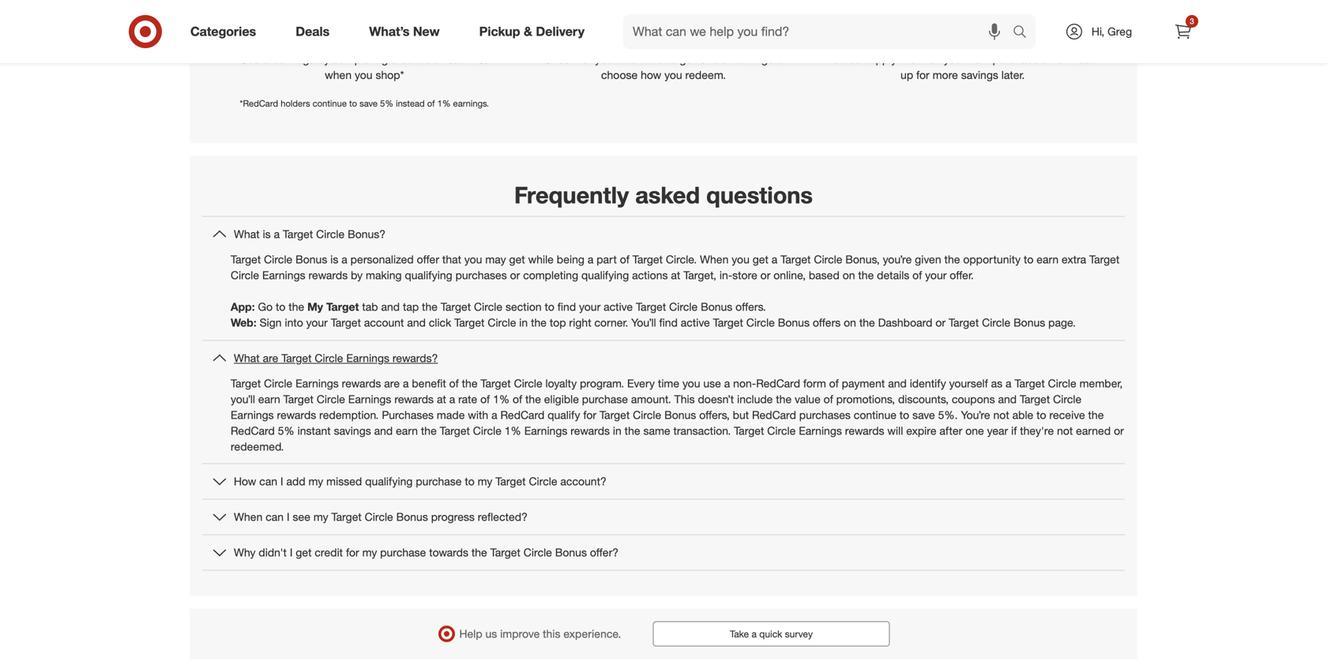 Task type: vqa. For each thing, say whether or not it's contained in the screenshot.
top
yes



Task type: locate. For each thing, give the bounding box(es) containing it.
i right didn't
[[290, 547, 293, 560]]

2 vertical spatial i
[[290, 547, 293, 560]]

you're
[[883, 252, 912, 266]]

later.
[[1002, 68, 1025, 82]]

0 vertical spatial by
[[318, 52, 330, 66]]

purchase inside dropdown button
[[380, 547, 426, 560]]

continue down when
[[313, 98, 347, 109]]

savings inside the target circle earnings rewards are a benefit of the target circle loyalty program. every time you use a non-redcard form of payment and identify yourself as a target circle member, you'll earn target circle earnings rewards at a rate of 1% of the eligible purchase amount. this doesn't include the value of promotions, discounts, coupons and target circle earnings rewards redemption. purchases made with a redcard qualify for target circle bonus offers, but redcard purchases continue to save 5%. you're not able to receive the redcard 5% instant savings and earn the target circle 1% earnings rewards in the same transaction. target circle earnings rewards will expire after one year if they're not earned or redeemed.
[[334, 424, 371, 438]]

what for what are target circle earnings rewards?
[[234, 351, 260, 365]]

qualifying up when can i see my target circle bonus progress reflected?
[[365, 476, 413, 489]]

in inside app: go to the my target tab and tap the target circle section to find your active target circle bonus offers. web: sign into your target account and click target circle in the top right corner. you'll find active target circle bonus offers on the dashboard or target circle bonus page.
[[519, 316, 528, 330]]

1 horizontal spatial add
[[1079, 52, 1098, 66]]

i inside dropdown button
[[281, 476, 283, 489]]

0 vertical spatial in
[[519, 316, 528, 330]]

and down as at the bottom of page
[[999, 392, 1017, 406]]

1 vertical spatial by
[[351, 268, 363, 282]]

for right check
[[579, 52, 592, 66]]

savings down next
[[962, 68, 999, 82]]

1 vertical spatial are
[[384, 377, 400, 391]]

bonus left offer?
[[555, 547, 587, 560]]

2 what from the top
[[234, 351, 260, 365]]

missed
[[327, 476, 362, 489]]

while
[[528, 252, 554, 266]]

0 vertical spatial find
[[558, 300, 576, 314]]

purchase down when can i see my target circle bonus progress reflected?
[[380, 547, 426, 560]]

1 horizontal spatial save
[[913, 408, 936, 422]]

at up made
[[437, 392, 446, 406]]

on down bonus,
[[843, 268, 856, 282]]

0 horizontal spatial add
[[287, 476, 306, 489]]

on inside app: go to the my target tab and tap the target circle section to find your active target circle bonus offers. web: sign into your target account and click target circle in the top right corner. you'll find active target circle bonus offers on the dashboard or target circle bonus page.
[[844, 316, 857, 330]]

0 vertical spatial completing
[[333, 52, 388, 66]]

0 vertical spatial save
[[360, 98, 378, 109]]

1 horizontal spatial not
[[1057, 424, 1073, 438]]

5%.
[[939, 408, 958, 422]]

0 horizontal spatial 5%
[[278, 424, 295, 438]]

5% left 'instant'
[[278, 424, 295, 438]]

may
[[486, 252, 506, 266]]

bonus,
[[846, 252, 880, 266]]

completing down while
[[523, 268, 579, 282]]

qualifying
[[405, 268, 453, 282], [582, 268, 629, 282], [365, 476, 413, 489]]

tab
[[362, 300, 378, 314]]

or inside score earnings by completing a bonus or earn 1% when you shop*
[[434, 52, 444, 66]]

bonus
[[296, 252, 327, 266], [701, 300, 733, 314], [778, 316, 810, 330], [1014, 316, 1046, 330], [665, 408, 697, 422], [396, 511, 428, 525], [555, 547, 587, 560]]

in down section
[[519, 316, 528, 330]]

purchase for the
[[380, 547, 426, 560]]

the left dashboard in the right of the page
[[860, 316, 875, 330]]

purchase inside dropdown button
[[416, 476, 462, 489]]

at inside target circle bonus is a personalized offer that you may get while being a part of target circle. when you get a target circle bonus, you're given the opportunity to earn extra target circle earnings rewards by making qualifying purchases or completing qualifying actions at target, in-store or online, based on the details of your offer.
[[671, 268, 681, 282]]

get up 'store'
[[753, 252, 769, 266]]

you inside score earnings by completing a bonus or earn 1% when you shop*
[[355, 68, 373, 82]]

1 vertical spatial i
[[287, 511, 290, 525]]

you inside the target circle earnings rewards are a benefit of the target circle loyalty program. every time you use a non-redcard form of payment and identify yourself as a target circle member, you'll earn target circle earnings rewards at a rate of 1% of the eligible purchase amount. this doesn't include the value of promotions, discounts, coupons and target circle earnings rewards redemption. purchases made with a redcard qualify for target circle bonus offers, but redcard purchases continue to save 5%. you're not able to receive the redcard 5% instant savings and earn the target circle 1% earnings rewards in the same transaction. target circle earnings rewards will expire after one year if they're not earned or redeemed.
[[683, 377, 701, 391]]

delivery
[[536, 24, 585, 39]]

for
[[579, 52, 592, 66], [917, 68, 930, 82], [584, 408, 597, 422], [346, 547, 359, 560]]

earnings up go
[[262, 268, 306, 282]]

1 vertical spatial not
[[1057, 424, 1073, 438]]

1 vertical spatial savings
[[334, 424, 371, 438]]

0 vertical spatial purchases
[[456, 268, 507, 282]]

0 vertical spatial 5%
[[380, 98, 394, 109]]

page.
[[1049, 316, 1076, 330]]

made
[[437, 408, 465, 422]]

1 horizontal spatial is
[[331, 252, 339, 266]]

2 vertical spatial can
[[266, 511, 284, 525]]

earnings down value
[[799, 424, 842, 438]]

can inside dropdown button
[[259, 476, 277, 489]]

on
[[929, 52, 941, 66], [843, 268, 856, 282], [844, 316, 857, 330]]

not down receive
[[1057, 424, 1073, 438]]

the left top
[[531, 316, 547, 330]]

0 horizontal spatial in
[[519, 316, 528, 330]]

i left see
[[287, 511, 290, 525]]

0 horizontal spatial continue
[[313, 98, 347, 109]]

earn
[[447, 52, 469, 66], [1037, 252, 1059, 266], [258, 392, 280, 406], [396, 424, 418, 438]]

not up year
[[994, 408, 1010, 422]]

1 horizontal spatial purchases
[[800, 408, 851, 422]]

1 vertical spatial completing
[[523, 268, 579, 282]]

or right earned
[[1114, 424, 1124, 438]]

in inside the target circle earnings rewards are a benefit of the target circle loyalty program. every time you use a non-redcard form of payment and identify yourself as a target circle member, you'll earn target circle earnings rewards at a rate of 1% of the eligible purchase amount. this doesn't include the value of promotions, discounts, coupons and target circle earnings rewards redemption. purchases made with a redcard qualify for target circle bonus offers, but redcard purchases continue to save 5%. you're not able to receive the redcard 5% instant savings and earn the target circle 1% earnings rewards in the same transaction. target circle earnings rewards will expire after one year if they're not earned or redeemed.
[[613, 424, 622, 438]]

or right bonus
[[434, 52, 444, 66]]

1 horizontal spatial are
[[384, 377, 400, 391]]

circle.
[[666, 252, 697, 266]]

1 horizontal spatial savings
[[962, 68, 999, 82]]

0 vertical spatial when
[[700, 252, 729, 266]]

by inside target circle bonus is a personalized offer that you may get while being a part of target circle. when you get a target circle bonus, you're given the opportunity to earn extra target circle earnings rewards by making qualifying purchases or completing qualifying actions at target, in-store or online, based on the details of your offer.
[[351, 268, 363, 282]]

is inside 'dropdown button'
[[263, 227, 271, 241]]

1 horizontal spatial at
[[671, 268, 681, 282]]

when down how
[[234, 511, 263, 525]]

add up see
[[287, 476, 306, 489]]

on inside you can apply them on your next purchase or let it add up for more savings later.
[[929, 52, 941, 66]]

can inside you can apply them on your next purchase or let it add up for more savings later.
[[849, 52, 867, 66]]

more
[[933, 68, 959, 82]]

in
[[519, 316, 528, 330], [613, 424, 622, 438]]

savings down the redemption.
[[334, 424, 371, 438]]

3 link
[[1166, 14, 1201, 49]]

or inside app: go to the my target tab and tap the target circle section to find your active target circle bonus offers. web: sign into your target account and click target circle in the top right corner. you'll find active target circle bonus offers on the dashboard or target circle bonus page.
[[936, 316, 946, 330]]

search
[[1006, 25, 1044, 41]]

or right dashboard in the right of the page
[[936, 316, 946, 330]]

earn inside target circle bonus is a personalized offer that you may get while being a part of target circle. when you get a target circle bonus, you're given the opportunity to earn extra target circle earnings rewards by making qualifying purchases or completing qualifying actions at target, in-store or online, based on the details of your offer.
[[1037, 252, 1059, 266]]

1 vertical spatial add
[[287, 476, 306, 489]]

to right opportunity
[[1024, 252, 1034, 266]]

1 vertical spatial on
[[843, 268, 856, 282]]

after
[[940, 424, 963, 438]]

& down what can we help you find? suggestions appear below "search field"
[[777, 52, 784, 66]]

and down tap at left
[[407, 316, 426, 330]]

1 vertical spatial at
[[437, 392, 446, 406]]

bonus down how can i add my missed qualifying purchase to my target circle account?
[[396, 511, 428, 525]]

promotions,
[[837, 392, 895, 406]]

app:
[[231, 300, 255, 314]]

1 horizontal spatial by
[[351, 268, 363, 282]]

when inside dropdown button
[[234, 511, 263, 525]]

purchases inside the target circle earnings rewards are a benefit of the target circle loyalty program. every time you use a non-redcard form of payment and identify yourself as a target circle member, you'll earn target circle earnings rewards at a rate of 1% of the eligible purchase amount. this doesn't include the value of promotions, discounts, coupons and target circle earnings rewards redemption. purchases made with a redcard qualify for target circle bonus offers, but redcard purchases continue to save 5%. you're not able to receive the redcard 5% instant savings and earn the target circle 1% earnings rewards in the same transaction. target circle earnings rewards will expire after one year if they're not earned or redeemed.
[[800, 408, 851, 422]]

add inside you can apply them on your next purchase or let it add up for more savings later.
[[1079, 52, 1098, 66]]

target inside what is a target circle bonus? 'dropdown button'
[[283, 227, 313, 241]]

target inside dropdown button
[[490, 547, 521, 560]]

1 horizontal spatial continue
[[854, 408, 897, 422]]

earnings up the redemption.
[[348, 392, 392, 406]]

0 horizontal spatial purchases
[[456, 268, 507, 282]]

check
[[544, 52, 576, 66]]

this
[[543, 628, 561, 642]]

at down circle. in the right top of the page
[[671, 268, 681, 282]]

2 horizontal spatial get
[[753, 252, 769, 266]]

earnings.
[[453, 98, 489, 109]]

or right 'store'
[[761, 268, 771, 282]]

qualifying inside dropdown button
[[365, 476, 413, 489]]

offer?
[[590, 547, 619, 560]]

0 horizontal spatial active
[[604, 300, 633, 314]]

you right when
[[355, 68, 373, 82]]

transaction. target
[[674, 424, 765, 438]]

when can i see my target circle bonus progress reflected? button
[[202, 501, 1125, 536]]

redeem.
[[686, 68, 726, 82]]

get right may
[[509, 252, 525, 266]]

1 vertical spatial find
[[660, 316, 678, 330]]

1 horizontal spatial in
[[613, 424, 622, 438]]

choose
[[601, 68, 638, 82]]

you
[[828, 52, 846, 66]]

the up "click"
[[422, 300, 438, 314]]

get inside why didn't i get credit for my purchase towards the target circle bonus offer? dropdown button
[[296, 547, 312, 560]]

purchase inside the target circle earnings rewards are a benefit of the target circle loyalty program. every time you use a non-redcard form of payment and identify yourself as a target circle member, you'll earn target circle earnings rewards at a rate of 1% of the eligible purchase amount. this doesn't include the value of promotions, discounts, coupons and target circle earnings rewards redemption. purchases made with a redcard qualify for target circle bonus offers, but redcard purchases continue to save 5%. you're not able to receive the redcard 5% instant savings and earn the target circle 1% earnings rewards in the same transaction. target circle earnings rewards will expire after one year if they're not earned or redeemed.
[[582, 392, 628, 406]]

0 vertical spatial what
[[234, 227, 260, 241]]

1 vertical spatial can
[[259, 476, 277, 489]]

0 vertical spatial not
[[994, 408, 1010, 422]]

for right the up
[[917, 68, 930, 82]]

on right "offers"
[[844, 316, 857, 330]]

1 horizontal spatial find
[[660, 316, 678, 330]]

completing
[[333, 52, 388, 66], [523, 268, 579, 282]]

actions
[[632, 268, 668, 282]]

target
[[666, 52, 696, 66], [283, 227, 313, 241], [231, 252, 261, 266], [633, 252, 663, 266], [781, 252, 811, 266], [1090, 252, 1120, 266], [326, 300, 359, 314], [441, 300, 471, 314], [636, 300, 666, 314], [331, 316, 361, 330], [455, 316, 485, 330], [713, 316, 744, 330], [949, 316, 979, 330], [282, 351, 312, 365], [231, 377, 261, 391], [481, 377, 511, 391], [1015, 377, 1045, 391], [283, 392, 314, 406], [1020, 392, 1051, 406], [600, 408, 630, 422], [440, 424, 470, 438], [496, 476, 526, 489], [332, 511, 362, 525], [490, 547, 521, 560]]

for right 'qualify'
[[584, 408, 597, 422]]

yourself
[[950, 377, 988, 391]]

at inside the target circle earnings rewards are a benefit of the target circle loyalty program. every time you use a non-redcard form of payment and identify yourself as a target circle member, you'll earn target circle earnings rewards at a rate of 1% of the eligible purchase amount. this doesn't include the value of promotions, discounts, coupons and target circle earnings rewards redemption. purchases made with a redcard qualify for target circle bonus offers, but redcard purchases continue to save 5%. you're not able to receive the redcard 5% instant savings and earn the target circle 1% earnings rewards in the same transaction. target circle earnings rewards will expire after one year if they're not earned or redeemed.
[[437, 392, 446, 406]]

your down given
[[926, 268, 947, 282]]

1 vertical spatial continue
[[854, 408, 897, 422]]

1 horizontal spatial active
[[681, 316, 710, 330]]

purchases down may
[[456, 268, 507, 282]]

purchase down program.
[[582, 392, 628, 406]]

member,
[[1080, 377, 1123, 391]]

able
[[1013, 408, 1034, 422]]

continue
[[313, 98, 347, 109], [854, 408, 897, 422]]

how
[[234, 476, 256, 489]]

or inside you can apply them on your next purchase or let it add up for more savings later.
[[1042, 52, 1052, 66]]

and down purchases
[[374, 424, 393, 438]]

is inside target circle bonus is a personalized offer that you may get while being a part of target circle. when you get a target circle bonus, you're given the opportunity to earn extra target circle earnings rewards by making qualifying purchases or completing qualifying actions at target, in-store or online, based on the details of your offer.
[[331, 252, 339, 266]]

to inside target circle bonus is a personalized offer that you may get while being a part of target circle. when you get a target circle bonus, you're given the opportunity to earn extra target circle earnings rewards by making qualifying purchases or completing qualifying actions at target, in-store or online, based on the details of your offer.
[[1024, 252, 1034, 266]]

categories
[[190, 24, 256, 39]]

pickup & delivery link
[[466, 14, 605, 49]]

2 vertical spatial on
[[844, 316, 857, 330]]

bonus inside dropdown button
[[555, 547, 587, 560]]

next
[[969, 52, 990, 66]]

1 vertical spatial is
[[331, 252, 339, 266]]

0 vertical spatial is
[[263, 227, 271, 241]]

to right go
[[276, 300, 286, 314]]

corner.
[[595, 316, 629, 330]]

as
[[992, 377, 1003, 391]]

shop*
[[376, 68, 404, 82]]

0 horizontal spatial get
[[296, 547, 312, 560]]

is up go
[[263, 227, 271, 241]]

hi, greg
[[1092, 24, 1133, 38]]

get left credit
[[296, 547, 312, 560]]

find up top
[[558, 300, 576, 314]]

extra
[[1062, 252, 1087, 266]]

find right 'you'll'
[[660, 316, 678, 330]]

when inside target circle bonus is a personalized offer that you may get while being a part of target circle. when you get a target circle bonus, you're given the opportunity to earn extra target circle earnings rewards by making qualifying purchases or completing qualifying actions at target, in-store or online, based on the details of your offer.
[[700, 252, 729, 266]]

reflected?
[[478, 511, 528, 525]]

0 horizontal spatial when
[[234, 511, 263, 525]]

0 vertical spatial i
[[281, 476, 283, 489]]

completing up when
[[333, 52, 388, 66]]

year
[[988, 424, 1009, 438]]

&
[[524, 24, 533, 39], [777, 52, 784, 66]]

purchase up "progress"
[[416, 476, 462, 489]]

1 vertical spatial in
[[613, 424, 622, 438]]

redcard up redeemed.
[[231, 424, 275, 438]]

redemption.
[[319, 408, 379, 422]]

save inside the target circle earnings rewards are a benefit of the target circle loyalty program. every time you use a non-redcard form of payment and identify yourself as a target circle member, you'll earn target circle earnings rewards at a rate of 1% of the eligible purchase amount. this doesn't include the value of promotions, discounts, coupons and target circle earnings rewards redemption. purchases made with a redcard qualify for target circle bonus offers, but redcard purchases continue to save 5%. you're not able to receive the redcard 5% instant savings and earn the target circle 1% earnings rewards in the same transaction. target circle earnings rewards will expire after one year if they're not earned or redeemed.
[[913, 408, 936, 422]]

program.
[[580, 377, 624, 391]]

bonus down what is a target circle bonus?
[[296, 252, 327, 266]]

0 horizontal spatial save
[[360, 98, 378, 109]]

asked
[[636, 181, 700, 209]]

0 horizontal spatial by
[[318, 52, 330, 66]]

0 horizontal spatial at
[[437, 392, 446, 406]]

0 vertical spatial on
[[929, 52, 941, 66]]

let
[[1055, 52, 1067, 66]]

target inside check for your available target circle earnings & choose how you redeem.
[[666, 52, 696, 66]]

0 horizontal spatial savings
[[334, 424, 371, 438]]

1 horizontal spatial when
[[700, 252, 729, 266]]

your inside you can apply them on your next purchase or let it add up for more savings later.
[[944, 52, 966, 66]]

active
[[604, 300, 633, 314], [681, 316, 710, 330]]

1 vertical spatial &
[[777, 52, 784, 66]]

1 vertical spatial 5%
[[278, 424, 295, 438]]

your up more
[[944, 52, 966, 66]]

i for get
[[290, 547, 293, 560]]

1 vertical spatial purchases
[[800, 408, 851, 422]]

can for when
[[266, 511, 284, 525]]

add
[[1079, 52, 1098, 66], [287, 476, 306, 489]]

1% inside score earnings by completing a bonus or earn 1% when you shop*
[[472, 52, 489, 66]]

5% left instead
[[380, 98, 394, 109]]

why didn't i get credit for my purchase towards the target circle bonus offer? button
[[202, 536, 1125, 571]]

you inside check for your available target circle earnings & choose how you redeem.
[[665, 68, 683, 82]]

rewards inside target circle bonus is a personalized offer that you may get while being a part of target circle. when you get a target circle bonus, you're given the opportunity to earn extra target circle earnings rewards by making qualifying purchases or completing qualifying actions at target, in-store or online, based on the details of your offer.
[[309, 268, 348, 282]]

when
[[700, 252, 729, 266], [234, 511, 263, 525]]

0 vertical spatial at
[[671, 268, 681, 282]]

frequently
[[514, 181, 629, 209]]

what are target circle earnings rewards?
[[234, 351, 438, 365]]

what inside 'dropdown button'
[[234, 227, 260, 241]]

0 horizontal spatial are
[[263, 351, 278, 365]]

earnings
[[272, 52, 315, 66]]

0 vertical spatial are
[[263, 351, 278, 365]]

are down sign
[[263, 351, 278, 365]]

0 horizontal spatial find
[[558, 300, 576, 314]]

add right it
[[1079, 52, 1098, 66]]

i inside dropdown button
[[290, 547, 293, 560]]

1 horizontal spatial 5%
[[380, 98, 394, 109]]

save down shop*
[[360, 98, 378, 109]]

i right how
[[281, 476, 283, 489]]

purchases inside target circle bonus is a personalized offer that you may get while being a part of target circle. when you get a target circle bonus, you're given the opportunity to earn extra target circle earnings rewards by making qualifying purchases or completing qualifying actions at target, in-store or online, based on the details of your offer.
[[456, 268, 507, 282]]

1 horizontal spatial completing
[[523, 268, 579, 282]]

earnings down you'll
[[231, 408, 274, 422]]

i inside dropdown button
[[287, 511, 290, 525]]

loyalty
[[546, 377, 577, 391]]

section
[[506, 300, 542, 314]]

continue down promotions,
[[854, 408, 897, 422]]

of down given
[[913, 268, 923, 282]]

i
[[281, 476, 283, 489], [287, 511, 290, 525], [290, 547, 293, 560]]

1 vertical spatial when
[[234, 511, 263, 525]]

rewards up my
[[309, 268, 348, 282]]

to up "progress"
[[465, 476, 475, 489]]

0 vertical spatial can
[[849, 52, 867, 66]]

earnings inside target circle bonus is a personalized offer that you may get while being a part of target circle. when you get a target circle bonus, you're given the opportunity to earn extra target circle earnings rewards by making qualifying purchases or completing qualifying actions at target, in-store or online, based on the details of your offer.
[[262, 268, 306, 282]]

top
[[550, 316, 566, 330]]

offer.
[[950, 268, 974, 282]]

not
[[994, 408, 1010, 422], [1057, 424, 1073, 438]]

purchase up later.
[[993, 52, 1039, 66]]

1 vertical spatial what
[[234, 351, 260, 365]]

can left see
[[266, 511, 284, 525]]

1 what from the top
[[234, 227, 260, 241]]

your up the choose
[[595, 52, 617, 66]]

purchase inside you can apply them on your next purchase or let it add up for more savings later.
[[993, 52, 1039, 66]]

didn't
[[259, 547, 287, 560]]

the up into
[[289, 300, 304, 314]]

0 vertical spatial add
[[1079, 52, 1098, 66]]

1 vertical spatial save
[[913, 408, 936, 422]]

my down when can i see my target circle bonus progress reflected?
[[362, 547, 377, 560]]

& right pickup at the left of the page
[[524, 24, 533, 39]]

bonus inside target circle bonus is a personalized offer that you may get while being a part of target circle. when you get a target circle bonus, you're given the opportunity to earn extra target circle earnings rewards by making qualifying purchases or completing qualifying actions at target, in-store or online, based on the details of your offer.
[[296, 252, 327, 266]]

1 vertical spatial active
[[681, 316, 710, 330]]

earnings down what can we help you find? suggestions appear below "search field"
[[731, 52, 774, 66]]

you up this
[[683, 377, 701, 391]]

0 horizontal spatial &
[[524, 24, 533, 39]]

in left same
[[613, 424, 622, 438]]

bonus down this
[[665, 408, 697, 422]]

you right how
[[665, 68, 683, 82]]

towards
[[429, 547, 469, 560]]

take a quick survey
[[730, 629, 813, 641]]

0 horizontal spatial is
[[263, 227, 271, 241]]

what is a target circle bonus? button
[[202, 217, 1125, 252]]

help
[[460, 628, 483, 642]]

1 horizontal spatial &
[[777, 52, 784, 66]]

for right credit
[[346, 547, 359, 560]]

what up the app:
[[234, 227, 260, 241]]

check for your available target circle earnings & choose how you redeem.
[[544, 52, 784, 82]]

target,
[[684, 268, 717, 282]]

earn right you'll
[[258, 392, 280, 406]]

what inside dropdown button
[[234, 351, 260, 365]]

0 vertical spatial savings
[[962, 68, 999, 82]]

circle inside 'dropdown button'
[[316, 227, 345, 241]]

my right see
[[314, 511, 328, 525]]

can inside dropdown button
[[266, 511, 284, 525]]

0 horizontal spatial completing
[[333, 52, 388, 66]]

what down 'web:'
[[234, 351, 260, 365]]

i for add
[[281, 476, 283, 489]]

of up rate
[[449, 377, 459, 391]]

it
[[1070, 52, 1076, 66]]



Task type: describe. For each thing, give the bounding box(es) containing it.
rate
[[459, 392, 477, 406]]

score earnings by completing a bonus or earn 1% when you shop*
[[240, 52, 489, 82]]

continue inside the target circle earnings rewards are a benefit of the target circle loyalty program. every time you use a non-redcard form of payment and identify yourself as a target circle member, you'll earn target circle earnings rewards at a rate of 1% of the eligible purchase amount. this doesn't include the value of promotions, discounts, coupons and target circle earnings rewards redemption. purchases made with a redcard qualify for target circle bonus offers, but redcard purchases continue to save 5%. you're not able to receive the redcard 5% instant savings and earn the target circle 1% earnings rewards in the same transaction. target circle earnings rewards will expire after one year if they're not earned or redeemed.
[[854, 408, 897, 422]]

discounts,
[[899, 392, 949, 406]]

purchase for let
[[993, 52, 1039, 66]]

circle inside check for your available target circle earnings & choose how you redeem.
[[699, 52, 728, 66]]

you right that
[[465, 252, 482, 266]]

of up with
[[481, 392, 490, 406]]

will
[[888, 424, 904, 438]]

0 vertical spatial active
[[604, 300, 633, 314]]

or inside the target circle earnings rewards are a benefit of the target circle loyalty program. every time you use a non-redcard form of payment and identify yourself as a target circle member, you'll earn target circle earnings rewards at a rate of 1% of the eligible purchase amount. this doesn't include the value of promotions, discounts, coupons and target circle earnings rewards redemption. purchases made with a redcard qualify for target circle bonus offers, but redcard purchases continue to save 5%. you're not able to receive the redcard 5% instant savings and earn the target circle 1% earnings rewards in the same transaction. target circle earnings rewards will expire after one year if they're not earned or redeemed.
[[1114, 424, 1124, 438]]

rewards up 'instant'
[[277, 408, 316, 422]]

your up right
[[579, 300, 601, 314]]

expire
[[907, 424, 937, 438]]

for inside the target circle earnings rewards are a benefit of the target circle loyalty program. every time you use a non-redcard form of payment and identify yourself as a target circle member, you'll earn target circle earnings rewards at a rate of 1% of the eligible purchase amount. this doesn't include the value of promotions, discounts, coupons and target circle earnings rewards redemption. purchases made with a redcard qualify for target circle bonus offers, but redcard purchases continue to save 5%. you're not able to receive the redcard 5% instant savings and earn the target circle 1% earnings rewards in the same transaction. target circle earnings rewards will expire after one year if they're not earned or redeemed.
[[584, 408, 597, 422]]

why
[[234, 547, 256, 560]]

the up rate
[[462, 377, 478, 391]]

based
[[809, 268, 840, 282]]

frequently asked questions
[[514, 181, 813, 209]]

same
[[644, 424, 671, 438]]

to up they're
[[1037, 408, 1047, 422]]

and up account
[[381, 300, 400, 314]]

a inside score earnings by completing a bonus or earn 1% when you shop*
[[391, 52, 397, 66]]

deals
[[296, 24, 330, 39]]

rewards?
[[393, 351, 438, 365]]

purchase for my
[[416, 476, 462, 489]]

right
[[569, 316, 592, 330]]

benefit
[[412, 377, 446, 391]]

on inside target circle bonus is a personalized offer that you may get while being a part of target circle. when you get a target circle bonus, you're given the opportunity to earn extra target circle earnings rewards by making qualifying purchases or completing qualifying actions at target, in-store or online, based on the details of your offer.
[[843, 268, 856, 282]]

what's new link
[[356, 14, 460, 49]]

improve
[[500, 628, 540, 642]]

redeemed.
[[231, 440, 284, 454]]

bonus left page. at the top of the page
[[1014, 316, 1046, 330]]

a inside 'dropdown button'
[[274, 227, 280, 241]]

the up earned
[[1089, 408, 1104, 422]]

earnings down what are target circle earnings rewards?
[[296, 377, 339, 391]]

of right part
[[620, 252, 630, 266]]

value
[[795, 392, 821, 406]]

5% inside the target circle earnings rewards are a benefit of the target circle loyalty program. every time you use a non-redcard form of payment and identify yourself as a target circle member, you'll earn target circle earnings rewards at a rate of 1% of the eligible purchase amount. this doesn't include the value of promotions, discounts, coupons and target circle earnings rewards redemption. purchases made with a redcard qualify for target circle bonus offers, but redcard purchases continue to save 5%. you're not able to receive the redcard 5% instant savings and earn the target circle 1% earnings rewards in the same transaction. target circle earnings rewards will expire after one year if they're not earned or redeemed.
[[278, 424, 295, 438]]

redcard up include
[[756, 377, 801, 391]]

completing inside score earnings by completing a bonus or earn 1% when you shop*
[[333, 52, 388, 66]]

i for see
[[287, 511, 290, 525]]

amount.
[[631, 392, 672, 406]]

what are target circle earnings rewards? button
[[202, 341, 1125, 376]]

how can i add my missed qualifying purchase to my target circle account?
[[234, 476, 607, 489]]

credit
[[315, 547, 343, 560]]

when
[[325, 68, 352, 82]]

rewards left will
[[845, 424, 885, 438]]

target circle bonus is a personalized offer that you may get while being a part of target circle. when you get a target circle bonus, you're given the opportunity to earn extra target circle earnings rewards by making qualifying purchases or completing qualifying actions at target, in-store or online, based on the details of your offer.
[[231, 252, 1120, 282]]

offers
[[813, 316, 841, 330]]

questions
[[707, 181, 813, 209]]

rewards up purchases
[[395, 392, 434, 406]]

apply
[[870, 52, 897, 66]]

the up offer. in the top right of the page
[[945, 252, 961, 266]]

of left eligible
[[513, 392, 522, 406]]

of right instead
[[427, 98, 435, 109]]

you'll
[[632, 316, 656, 330]]

what's new
[[369, 24, 440, 39]]

0 vertical spatial continue
[[313, 98, 347, 109]]

them
[[900, 52, 926, 66]]

1 horizontal spatial get
[[509, 252, 525, 266]]

bonus down in-
[[701, 300, 733, 314]]

deals link
[[282, 14, 350, 49]]

non-
[[734, 377, 756, 391]]

your down my
[[306, 316, 328, 330]]

add inside the how can i add my missed qualifying purchase to my target circle account? dropdown button
[[287, 476, 306, 489]]

part
[[597, 252, 617, 266]]

and up discounts,
[[888, 377, 907, 391]]

*redcard
[[240, 98, 278, 109]]

by inside score earnings by completing a bonus or earn 1% when you shop*
[[318, 52, 330, 66]]

you're
[[961, 408, 991, 422]]

you up 'store'
[[732, 252, 750, 266]]

the down purchases
[[421, 424, 437, 438]]

circle inside dropdown button
[[524, 547, 552, 560]]

greg
[[1108, 24, 1133, 38]]

what is a target circle bonus?
[[234, 227, 386, 241]]

are inside what are target circle earnings rewards? dropdown button
[[263, 351, 278, 365]]

payment
[[842, 377, 885, 391]]

you'll
[[231, 392, 255, 406]]

earn inside score earnings by completing a bonus or earn 1% when you shop*
[[447, 52, 469, 66]]

the left eligible
[[526, 392, 541, 406]]

for inside you can apply them on your next purchase or let it add up for more savings later.
[[917, 68, 930, 82]]

being
[[557, 252, 585, 266]]

completing inside target circle bonus is a personalized offer that you may get while being a part of target circle. when you get a target circle bonus, you're given the opportunity to earn extra target circle earnings rewards by making qualifying purchases or completing qualifying actions at target, in-store or online, based on the details of your offer.
[[523, 268, 579, 282]]

available
[[620, 52, 663, 66]]

score
[[240, 52, 269, 66]]

search button
[[1006, 14, 1044, 52]]

my left missed
[[309, 476, 323, 489]]

in-
[[720, 268, 733, 282]]

the left value
[[776, 392, 792, 406]]

for inside check for your available target circle earnings & choose how you redeem.
[[579, 52, 592, 66]]

bonus inside dropdown button
[[396, 511, 428, 525]]

to up will
[[900, 408, 910, 422]]

& inside check for your available target circle earnings & choose how you redeem.
[[777, 52, 784, 66]]

What can we help you find? suggestions appear below search field
[[624, 14, 1017, 49]]

web:
[[231, 316, 257, 330]]

tap
[[403, 300, 419, 314]]

up
[[901, 68, 914, 82]]

can for you
[[849, 52, 867, 66]]

bonus inside the target circle earnings rewards are a benefit of the target circle loyalty program. every time you use a non-redcard form of payment and identify yourself as a target circle member, you'll earn target circle earnings rewards at a rate of 1% of the eligible purchase amount. this doesn't include the value of promotions, discounts, coupons and target circle earnings rewards redemption. purchases made with a redcard qualify for target circle bonus offers, but redcard purchases continue to save 5%. you're not able to receive the redcard 5% instant savings and earn the target circle 1% earnings rewards in the same transaction. target circle earnings rewards will expire after one year if they're not earned or redeemed.
[[665, 408, 697, 422]]

holders
[[281, 98, 310, 109]]

how
[[641, 68, 662, 82]]

us
[[486, 628, 497, 642]]

instant
[[298, 424, 331, 438]]

given
[[915, 252, 942, 266]]

are inside the target circle earnings rewards are a benefit of the target circle loyalty program. every time you use a non-redcard form of payment and identify yourself as a target circle member, you'll earn target circle earnings rewards at a rate of 1% of the eligible purchase amount. this doesn't include the value of promotions, discounts, coupons and target circle earnings rewards redemption. purchases made with a redcard qualify for target circle bonus offers, but redcard purchases continue to save 5%. you're not able to receive the redcard 5% instant savings and earn the target circle 1% earnings rewards in the same transaction. target circle earnings rewards will expire after one year if they're not earned or redeemed.
[[384, 377, 400, 391]]

bonus left "offers"
[[778, 316, 810, 330]]

savings inside you can apply them on your next purchase or let it add up for more savings later.
[[962, 68, 999, 82]]

but
[[733, 408, 749, 422]]

my inside dropdown button
[[314, 511, 328, 525]]

qualifying down offer
[[405, 268, 453, 282]]

earned
[[1077, 424, 1111, 438]]

qualifying down part
[[582, 268, 629, 282]]

my inside dropdown button
[[362, 547, 377, 560]]

online,
[[774, 268, 806, 282]]

rewards down 'qualify'
[[571, 424, 610, 438]]

sign
[[260, 316, 282, 330]]

that
[[442, 252, 462, 266]]

offers,
[[700, 408, 730, 422]]

target inside what are target circle earnings rewards? dropdown button
[[282, 351, 312, 365]]

0 vertical spatial &
[[524, 24, 533, 39]]

personalized
[[351, 252, 414, 266]]

rewards up the redemption.
[[342, 377, 381, 391]]

target inside when can i see my target circle bonus progress reflected? dropdown button
[[332, 511, 362, 525]]

to inside dropdown button
[[465, 476, 475, 489]]

3
[[1190, 16, 1195, 26]]

categories link
[[177, 14, 276, 49]]

see
[[293, 511, 311, 525]]

identify
[[910, 377, 947, 391]]

earnings inside dropdown button
[[346, 351, 390, 365]]

what for what is a target circle bonus?
[[234, 227, 260, 241]]

my up reflected?
[[478, 476, 493, 489]]

new
[[413, 24, 440, 39]]

or up section
[[510, 268, 520, 282]]

your inside target circle bonus is a personalized offer that you may get while being a part of target circle. when you get a target circle bonus, you're given the opportunity to earn extra target circle earnings rewards by making qualifying purchases or completing qualifying actions at target, in-store or online, based on the details of your offer.
[[926, 268, 947, 282]]

my
[[307, 300, 323, 314]]

can for how
[[259, 476, 277, 489]]

the inside dropdown button
[[472, 547, 487, 560]]

earnings down 'qualify'
[[525, 424, 568, 438]]

of right form
[[830, 377, 839, 391]]

app: go to the my target tab and tap the target circle section to find your active target circle bonus offers. web: sign into your target account and click target circle in the top right corner. you'll find active target circle bonus offers on the dashboard or target circle bonus page.
[[231, 300, 1076, 330]]

0 horizontal spatial not
[[994, 408, 1010, 422]]

store
[[733, 268, 758, 282]]

the left same
[[625, 424, 641, 438]]

your inside check for your available target circle earnings & choose how you redeem.
[[595, 52, 617, 66]]

qualify
[[548, 408, 580, 422]]

the down bonus,
[[859, 268, 874, 282]]

a inside button
[[752, 629, 757, 641]]

circle inside dropdown button
[[365, 511, 393, 525]]

of right value
[[824, 392, 834, 406]]

progress
[[431, 511, 475, 525]]

to up top
[[545, 300, 555, 314]]

redcard left 'qualify'
[[501, 408, 545, 422]]

offers.
[[736, 300, 766, 314]]

every
[[628, 377, 655, 391]]

earn down purchases
[[396, 424, 418, 438]]

earnings inside check for your available target circle earnings & choose how you redeem.
[[731, 52, 774, 66]]

they're
[[1020, 424, 1054, 438]]

eligible
[[544, 392, 579, 406]]

*redcard holders continue to save 5% instead of 1% earnings.
[[240, 98, 489, 109]]

target inside the how can i add my missed qualifying purchase to my target circle account? dropdown button
[[496, 476, 526, 489]]

use
[[704, 377, 721, 391]]

to down when
[[349, 98, 357, 109]]

redcard down include
[[752, 408, 797, 422]]

pickup
[[479, 24, 520, 39]]

for inside why didn't i get credit for my purchase towards the target circle bonus offer? dropdown button
[[346, 547, 359, 560]]

why didn't i get credit for my purchase towards the target circle bonus offer?
[[234, 547, 619, 560]]



